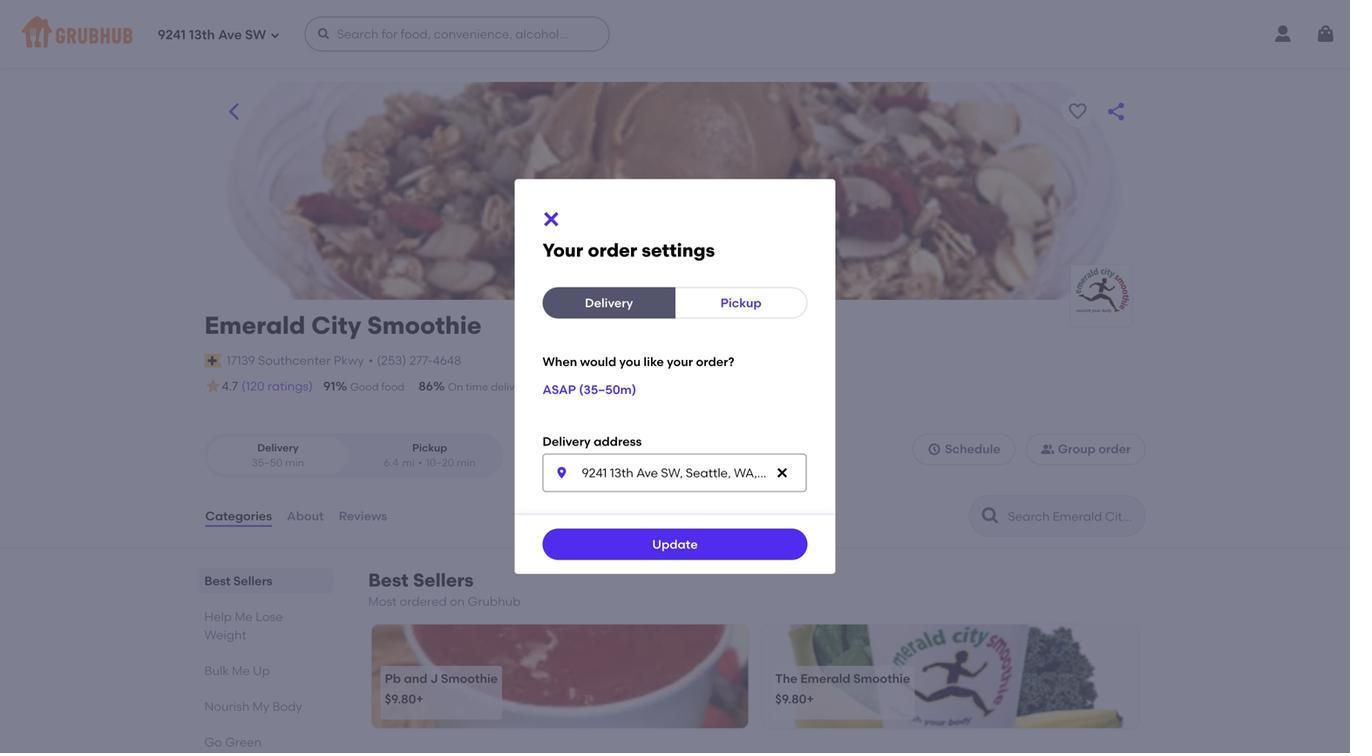 Task type: describe. For each thing, give the bounding box(es) containing it.
go green
[[204, 735, 262, 750]]

delivery
[[491, 380, 530, 393]]

schedule
[[945, 442, 1000, 456]]

best for best sellers
[[204, 574, 230, 588]]

+ inside pb and j smoothie $9.80 +
[[416, 691, 424, 706]]

on
[[450, 594, 465, 609]]

most
[[368, 594, 397, 609]]

ratings)
[[267, 379, 313, 394]]

delivery address
[[543, 434, 642, 449]]

sellers for best sellers most ordered on grubhub
[[413, 569, 474, 591]]

order?
[[696, 354, 734, 369]]

nourish my body tab
[[204, 697, 326, 716]]

on
[[448, 380, 463, 393]]

86
[[418, 379, 433, 394]]

address
[[594, 434, 642, 449]]

min inside delivery 35–50 min
[[285, 456, 304, 469]]

$9.80 inside pb and j smoothie $9.80 +
[[385, 691, 416, 706]]

about
[[287, 509, 324, 523]]

help
[[204, 609, 232, 624]]

city
[[311, 311, 361, 340]]

13th
[[189, 27, 215, 43]]

emerald inside 'the emerald smoothie $9.80 +'
[[800, 671, 850, 686]]

best sellers most ordered on grubhub
[[368, 569, 521, 609]]

best for best sellers most ordered on grubhub
[[368, 569, 409, 591]]

reviews
[[339, 509, 387, 523]]

bulk me up tab
[[204, 662, 326, 680]]

bulk me up
[[204, 663, 270, 678]]

0 vertical spatial •
[[368, 353, 373, 368]]

go
[[204, 735, 222, 750]]

order for your
[[588, 239, 637, 261]]

like
[[644, 354, 664, 369]]

min inside pickup 6.4 mi • 10–20 min
[[457, 456, 476, 469]]

would
[[580, 354, 616, 369]]

10–20
[[426, 456, 454, 469]]

+ inside 'the emerald smoothie $9.80 +'
[[807, 691, 814, 706]]

pickup button
[[675, 287, 808, 318]]

group order button
[[1026, 433, 1146, 465]]

reviews button
[[338, 485, 388, 547]]

17139 southcenter pkwy button
[[225, 351, 365, 370]]

delivery button
[[543, 287, 675, 318]]

option group containing delivery 35–50 min
[[204, 433, 503, 478]]

nourish my body
[[204, 699, 302, 714]]

Search Emerald City Smoothie search field
[[1006, 508, 1140, 525]]

nourish
[[204, 699, 250, 714]]

about button
[[286, 485, 325, 547]]

update
[[652, 537, 698, 552]]

time
[[466, 380, 488, 393]]

pb
[[385, 671, 401, 686]]

4.7
[[222, 379, 238, 394]]

6.4
[[384, 456, 399, 469]]

schedule button
[[913, 433, 1015, 465]]

best sellers tab
[[204, 572, 326, 590]]

ave
[[218, 27, 242, 43]]

your
[[543, 239, 583, 261]]

categories
[[205, 509, 272, 523]]

sw
[[245, 27, 266, 43]]

bulk
[[204, 663, 229, 678]]

91
[[323, 379, 335, 394]]

9241
[[158, 27, 186, 43]]

my
[[252, 699, 269, 714]]

93
[[544, 379, 559, 394]]

me for help
[[235, 609, 253, 624]]

green
[[225, 735, 262, 750]]

your order settings
[[543, 239, 715, 261]]

save this restaurant image
[[1067, 101, 1088, 122]]

group order
[[1058, 442, 1131, 456]]

(120 ratings)
[[241, 379, 313, 394]]

save this restaurant button
[[1062, 96, 1093, 127]]

pickup 6.4 mi • 10–20 min
[[384, 441, 476, 469]]

pkwy
[[334, 353, 364, 368]]

body
[[272, 699, 302, 714]]

17139
[[226, 353, 255, 368]]

(253)
[[377, 353, 406, 368]]



Task type: locate. For each thing, give the bounding box(es) containing it.
order for group
[[1099, 442, 1131, 456]]

the emerald smoothie $9.80 +
[[775, 671, 910, 706]]

weight
[[204, 628, 246, 642]]

sellers inside tab
[[233, 574, 273, 588]]

me left the up
[[232, 663, 250, 678]]

on time delivery
[[448, 380, 530, 393]]

best inside best sellers most ordered on grubhub
[[368, 569, 409, 591]]

best up help
[[204, 574, 230, 588]]

grubhub
[[468, 594, 521, 609]]

share icon image
[[1106, 101, 1127, 122]]

your
[[667, 354, 693, 369]]

min right 35–50
[[285, 456, 304, 469]]

• left the (253)
[[368, 353, 373, 368]]

svg image
[[270, 30, 280, 41]]

$9.80 inside 'the emerald smoothie $9.80 +'
[[775, 691, 807, 706]]

order right group
[[1099, 442, 1131, 456]]

1 horizontal spatial pickup
[[721, 295, 762, 310]]

subscription pass image
[[204, 354, 222, 368]]

me inside bulk me up tab
[[232, 663, 250, 678]]

help me lose weight tab
[[204, 608, 326, 644]]

0 vertical spatial pickup
[[721, 295, 762, 310]]

j
[[430, 671, 438, 686]]

order
[[588, 239, 637, 261], [615, 380, 642, 393], [1099, 442, 1131, 456]]

1 horizontal spatial emerald
[[800, 671, 850, 686]]

delivery inside button
[[585, 295, 633, 310]]

order right your
[[588, 239, 637, 261]]

best sellers
[[204, 574, 273, 588]]

0 horizontal spatial min
[[285, 456, 304, 469]]

1 vertical spatial pickup
[[412, 441, 447, 454]]

• inside pickup 6.4 mi • 10–20 min
[[418, 456, 422, 469]]

southcenter
[[258, 353, 331, 368]]

smoothie for the emerald smoothie $9.80 +
[[853, 671, 910, 686]]

update button
[[543, 529, 808, 560]]

2 $9.80 from the left
[[775, 691, 807, 706]]

9241 13th ave sw
[[158, 27, 266, 43]]

delivery inside delivery 35–50 min
[[257, 441, 299, 454]]

1 horizontal spatial •
[[418, 456, 422, 469]]

delivery up 35–50
[[257, 441, 299, 454]]

1 $9.80 from the left
[[385, 691, 416, 706]]

emerald city smoothie
[[204, 311, 482, 340]]

• right "mi"
[[418, 456, 422, 469]]

0 vertical spatial order
[[588, 239, 637, 261]]

0 horizontal spatial emerald
[[204, 311, 305, 340]]

1 + from the left
[[416, 691, 424, 706]]

smoothie
[[367, 311, 482, 340], [441, 671, 498, 686], [853, 671, 910, 686]]

order for correct
[[615, 380, 642, 393]]

search icon image
[[980, 506, 1001, 527]]

0 horizontal spatial sellers
[[233, 574, 273, 588]]

1 min from the left
[[285, 456, 304, 469]]

categories button
[[204, 485, 273, 547]]

(120
[[241, 379, 264, 394]]

smoothie inside pb and j smoothie $9.80 +
[[441, 671, 498, 686]]

0 horizontal spatial +
[[416, 691, 424, 706]]

correct
[[573, 380, 612, 393]]

me
[[235, 609, 253, 624], [232, 663, 250, 678]]

pickup
[[721, 295, 762, 310], [412, 441, 447, 454]]

1 vertical spatial me
[[232, 663, 250, 678]]

and
[[404, 671, 427, 686]]

sellers inside best sellers most ordered on grubhub
[[413, 569, 474, 591]]

ordered
[[400, 594, 447, 609]]

delivery for delivery address
[[543, 434, 591, 449]]

2 min from the left
[[457, 456, 476, 469]]

when
[[543, 354, 577, 369]]

star icon image
[[204, 378, 222, 395]]

1 vertical spatial •
[[418, 456, 422, 469]]

up
[[253, 663, 270, 678]]

4648
[[433, 353, 461, 368]]

option group
[[204, 433, 503, 478]]

sellers for best sellers
[[233, 574, 273, 588]]

1 horizontal spatial $9.80
[[775, 691, 807, 706]]

svg image inside schedule button
[[928, 442, 941, 456]]

good
[[350, 380, 379, 393]]

me for bulk
[[232, 663, 250, 678]]

$9.80
[[385, 691, 416, 706], [775, 691, 807, 706]]

best inside tab
[[204, 574, 230, 588]]

delivery down the your order settings
[[585, 295, 633, 310]]

0 horizontal spatial pickup
[[412, 441, 447, 454]]

order inside group order button
[[1099, 442, 1131, 456]]

when would you like your order?
[[543, 354, 734, 369]]

help me lose weight
[[204, 609, 283, 642]]

emerald city smoothie logo image
[[1071, 265, 1132, 326]]

me left lose
[[235, 609, 253, 624]]

(35–50m)
[[579, 382, 636, 397]]

emerald right 'the'
[[800, 671, 850, 686]]

0 horizontal spatial best
[[204, 574, 230, 588]]

pickup for pickup 6.4 mi • 10–20 min
[[412, 441, 447, 454]]

smoothie for emerald city smoothie
[[367, 311, 482, 340]]

emerald up 17139 in the left top of the page
[[204, 311, 305, 340]]

1 horizontal spatial best
[[368, 569, 409, 591]]

pickup up 10–20
[[412, 441, 447, 454]]

0 horizontal spatial •
[[368, 353, 373, 368]]

mi
[[402, 456, 415, 469]]

35–50
[[252, 456, 283, 469]]

good food
[[350, 380, 404, 393]]

delivery 35–50 min
[[252, 441, 304, 469]]

group
[[1058, 442, 1096, 456]]

17139 southcenter pkwy
[[226, 353, 364, 368]]

pickup up "order?"
[[721, 295, 762, 310]]

best
[[368, 569, 409, 591], [204, 574, 230, 588]]

food
[[381, 380, 404, 393]]

sellers up on
[[413, 569, 474, 591]]

1 vertical spatial emerald
[[800, 671, 850, 686]]

go green tab
[[204, 733, 326, 751]]

0 vertical spatial me
[[235, 609, 253, 624]]

you
[[619, 354, 641, 369]]

2 + from the left
[[807, 691, 814, 706]]

min right 10–20
[[457, 456, 476, 469]]

svg image
[[1315, 24, 1336, 44], [317, 27, 331, 41], [541, 209, 562, 230], [928, 442, 941, 456], [555, 466, 569, 480], [775, 466, 789, 480]]

asap (35–50m) button
[[543, 374, 636, 405]]

smoothie inside 'the emerald smoothie $9.80 +'
[[853, 671, 910, 686]]

0 vertical spatial emerald
[[204, 311, 305, 340]]

0 horizontal spatial $9.80
[[385, 691, 416, 706]]

asap (35–50m)
[[543, 382, 636, 397]]

pickup inside pickup 6.4 mi • 10–20 min
[[412, 441, 447, 454]]

min
[[285, 456, 304, 469], [457, 456, 476, 469]]

1 horizontal spatial +
[[807, 691, 814, 706]]

• (253) 277-4648
[[368, 353, 461, 368]]

correct order
[[573, 380, 642, 393]]

sellers up lose
[[233, 574, 273, 588]]

best up the most
[[368, 569, 409, 591]]

1 vertical spatial order
[[615, 380, 642, 393]]

emerald
[[204, 311, 305, 340], [800, 671, 850, 686]]

lose
[[256, 609, 283, 624]]

delivery left the address
[[543, 434, 591, 449]]

277-
[[409, 353, 433, 368]]

settings
[[642, 239, 715, 261]]

pickup for pickup
[[721, 295, 762, 310]]

caret left icon image
[[224, 101, 244, 122]]

2 vertical spatial order
[[1099, 442, 1131, 456]]

me inside help me lose weight
[[235, 609, 253, 624]]

1 horizontal spatial min
[[457, 456, 476, 469]]

1 horizontal spatial sellers
[[413, 569, 474, 591]]

the
[[775, 671, 797, 686]]

people icon image
[[1041, 442, 1054, 456]]

sellers
[[413, 569, 474, 591], [233, 574, 273, 588]]

order down you on the left
[[615, 380, 642, 393]]

main navigation navigation
[[0, 0, 1350, 68]]

•
[[368, 353, 373, 368], [418, 456, 422, 469]]

$9.80 down pb
[[385, 691, 416, 706]]

delivery
[[585, 295, 633, 310], [543, 434, 591, 449], [257, 441, 299, 454]]

$9.80 down 'the'
[[775, 691, 807, 706]]

delivery for delivery 35–50 min
[[257, 441, 299, 454]]

Search Address search field
[[543, 454, 807, 492]]

asap
[[543, 382, 576, 397]]

pickup inside button
[[721, 295, 762, 310]]

delivery for delivery
[[585, 295, 633, 310]]

(253) 277-4648 button
[[377, 352, 461, 370]]

pb and j smoothie $9.80 +
[[385, 671, 498, 706]]



Task type: vqa. For each thing, say whether or not it's contained in the screenshot.
bottommost CHASE
no



